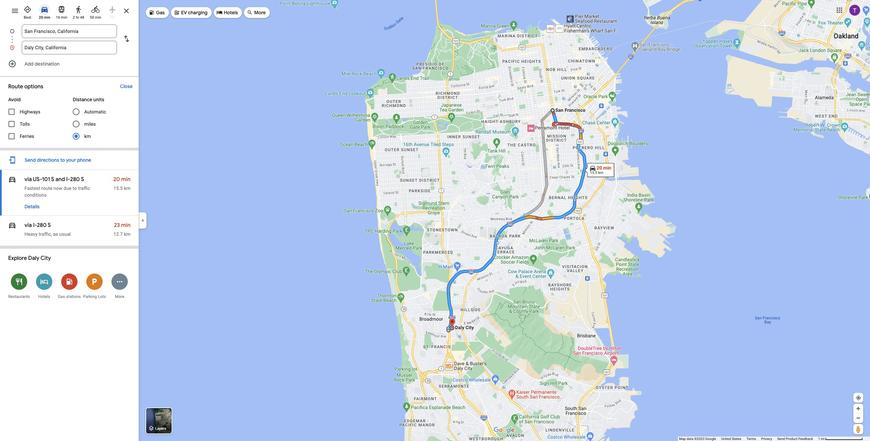 Task type: locate. For each thing, give the bounding box(es) containing it.
1 horizontal spatial distance
[[397, 280, 413, 284]]

1 horizontal spatial 280
[[70, 176, 80, 183]]

0 horizontal spatial to
[[60, 157, 65, 163]]

20 up 15.5
[[113, 176, 120, 183]]

to inside via us-101 s and i-280 s fastest route now due to traffic conditions
[[73, 186, 77, 191]]

traffic
[[78, 186, 90, 191]]

none field down starting point san francisco, california field
[[24, 41, 114, 54]]

gas inside button
[[58, 295, 65, 299]]

280 up traffic,
[[37, 222, 47, 229]]

1 list item from the top
[[0, 24, 139, 46]]

1 horizontal spatial more
[[254, 10, 266, 16]]

1 horizontal spatial i-
[[66, 176, 70, 183]]

min right '50'
[[95, 15, 101, 20]]

1 mi
[[819, 437, 825, 441]]

1 horizontal spatial 20
[[113, 176, 120, 183]]

send left product
[[778, 437, 786, 441]]

0 horizontal spatial more
[[115, 295, 124, 299]]

 more
[[247, 9, 266, 16]]

show your location image
[[856, 395, 862, 401]]

0 vertical spatial i-
[[66, 176, 70, 183]]

footer
[[680, 437, 819, 442]]

conditions
[[24, 193, 47, 198]]

send for send product feedback
[[778, 437, 786, 441]]

more button
[[107, 269, 132, 303]]

0 vertical spatial none field
[[24, 24, 114, 38]]

280 up due
[[70, 176, 80, 183]]

1 horizontal spatial send
[[778, 437, 786, 441]]

1 vertical spatial route
[[431, 272, 442, 278]]

via inside via us-101 s and i-280 s fastest route now due to traffic conditions
[[24, 176, 32, 183]]

i- inside via i-280 s heavy traffic, as usual
[[33, 222, 37, 229]]

0 vertical spatial via
[[24, 176, 32, 183]]

gas stations button
[[57, 269, 82, 303]]

2  from the top
[[8, 221, 16, 230]]

0 vertical spatial distance
[[73, 97, 92, 103]]

route right change
[[431, 272, 442, 278]]

50 min radio
[[88, 3, 103, 20]]

driving image up the explore
[[8, 221, 16, 230]]

show street view coverage image
[[854, 425, 864, 435]]

send inside button
[[778, 437, 786, 441]]

0 vertical spatial 280
[[70, 176, 80, 183]]

i- inside via us-101 s and i-280 s fastest route now due to traffic conditions
[[66, 176, 70, 183]]

via
[[24, 176, 32, 183], [24, 222, 32, 229]]

1 vertical spatial gas
[[58, 295, 65, 299]]

0 horizontal spatial distance
[[73, 97, 92, 103]]

0 horizontal spatial send
[[25, 157, 36, 163]]

footer containing map data ©2023 google
[[680, 437, 819, 442]]

miles
[[84, 121, 96, 127]]

km
[[84, 134, 91, 139], [124, 186, 131, 191], [124, 232, 131, 237], [423, 280, 429, 284]]

0 horizontal spatial 20
[[39, 15, 43, 20]]

20 inside 20 min 15.5 km
[[113, 176, 120, 183]]

via up heavy
[[24, 222, 32, 229]]

map data ©2023 google
[[680, 437, 717, 441]]

km right 12.7
[[124, 232, 131, 237]]

walking image
[[74, 5, 83, 14]]

1 vertical spatial via
[[24, 222, 32, 229]]

route
[[41, 186, 52, 191], [431, 272, 442, 278]]

2 horizontal spatial s
[[81, 176, 84, 183]]

avoid
[[8, 97, 21, 103]]

280
[[70, 176, 80, 183], [37, 222, 47, 229]]

hotels left gas stations
[[38, 295, 50, 299]]

min left 16
[[44, 15, 50, 20]]

city
[[40, 255, 51, 262]]

16
[[56, 15, 60, 20]]

i- up heavy
[[33, 222, 37, 229]]

change
[[414, 272, 429, 278]]

min for 16 min
[[61, 15, 67, 20]]

1 vertical spatial distance
[[397, 280, 413, 284]]

driving image left the us-
[[8, 175, 16, 184]]

0 vertical spatial gas
[[156, 10, 165, 16]]

to right due
[[73, 186, 77, 191]]

distance left "units"
[[73, 97, 92, 103]]

none field for second "list item" from the bottom
[[24, 24, 114, 38]]

min inside "option"
[[61, 15, 67, 20]]

s up traffic
[[81, 176, 84, 183]]


[[247, 9, 253, 16]]

via left the us-
[[24, 176, 32, 183]]


[[149, 9, 155, 16]]

to right drag
[[408, 272, 413, 278]]

gas left stations
[[58, 295, 65, 299]]

min right the 23
[[121, 222, 131, 229]]

0 vertical spatial send
[[25, 157, 36, 163]]

km inside the distance units option group
[[84, 134, 91, 139]]

1 vertical spatial to
[[73, 186, 77, 191]]

driving image up 20 min at the top left of page
[[40, 5, 49, 14]]

send product feedback
[[778, 437, 814, 441]]

route options
[[8, 83, 43, 90]]

i-
[[66, 176, 70, 183], [33, 222, 37, 229]]

send inside 'button'
[[25, 157, 36, 163]]

restaurants button
[[6, 269, 32, 303]]

1 horizontal spatial gas
[[156, 10, 165, 16]]

2 hr 48 radio
[[71, 3, 86, 20]]

0 horizontal spatial hotels
[[38, 295, 50, 299]]

footer inside google maps element
[[680, 437, 819, 442]]

1
[[819, 437, 821, 441]]

1 vertical spatial i-
[[33, 222, 37, 229]]

list item down 2
[[0, 24, 139, 46]]

send directions to your phone button
[[21, 153, 95, 167]]

2 vertical spatial driving image
[[8, 221, 16, 230]]

16 min
[[56, 15, 67, 20]]

2 none field from the top
[[24, 41, 114, 54]]

 up the explore
[[8, 221, 16, 230]]

1 via from the top
[[24, 176, 32, 183]]

km right "13.3"
[[423, 280, 429, 284]]

1 vertical spatial 
[[8, 221, 16, 230]]

gas stations
[[58, 295, 81, 299]]

min for 20 min
[[44, 15, 50, 20]]

to left your
[[60, 157, 65, 163]]

2 vertical spatial to
[[408, 272, 413, 278]]

none field down 2
[[24, 24, 114, 38]]

close button
[[117, 80, 136, 93]]

0 horizontal spatial 280
[[37, 222, 47, 229]]

1 horizontal spatial hotels
[[224, 10, 238, 16]]

None radio
[[105, 3, 120, 17]]

1 vertical spatial none field
[[24, 41, 114, 54]]

i- right and
[[66, 176, 70, 183]]

route inside drag to change route distance 13.3 km
[[431, 272, 442, 278]]

add destination button
[[0, 57, 139, 71]]

2
[[73, 15, 75, 20]]

1 vertical spatial more
[[115, 295, 124, 299]]

add destination
[[24, 61, 60, 67]]

Starting point San Francisco, California field
[[24, 27, 114, 35]]

2 horizontal spatial to
[[408, 272, 413, 278]]

transit image
[[57, 5, 66, 14]]

50 min
[[90, 15, 101, 20]]

hr
[[76, 15, 79, 20]]

16 min radio
[[54, 3, 69, 20]]

restaurants
[[8, 295, 30, 299]]

0 vertical spatial 
[[8, 175, 16, 184]]

and
[[55, 176, 65, 183]]

distance inside drag to change route distance 13.3 km
[[397, 280, 413, 284]]

 for i-280 s
[[8, 221, 16, 230]]

None field
[[24, 24, 114, 38], [24, 41, 114, 54]]

1 vertical spatial 280
[[37, 222, 47, 229]]

distance down drag
[[397, 280, 413, 284]]

23
[[114, 222, 120, 229]]

stations
[[66, 295, 81, 299]]

google
[[706, 437, 717, 441]]

hotels inside  hotels
[[224, 10, 238, 16]]

phone
[[77, 157, 91, 163]]

0 vertical spatial more
[[254, 10, 266, 16]]

ev
[[181, 10, 187, 16]]

more right lots
[[115, 295, 124, 299]]

1 vertical spatial 20
[[113, 176, 120, 183]]

hotels right 
[[224, 10, 238, 16]]

zoom in image
[[857, 407, 862, 412]]

s right 101 on the left of page
[[51, 176, 54, 183]]

driving image inside 20 min radio
[[40, 5, 49, 14]]

Best radio
[[20, 3, 35, 20]]

best
[[24, 15, 31, 20]]

0 horizontal spatial i-
[[33, 222, 37, 229]]

1 none field from the top
[[24, 24, 114, 38]]

1 mi button
[[819, 437, 864, 441]]

to
[[60, 157, 65, 163], [73, 186, 77, 191], [408, 272, 413, 278]]

1 horizontal spatial route
[[431, 272, 442, 278]]

1  from the top
[[8, 175, 16, 184]]


[[174, 9, 180, 16]]

drag
[[397, 272, 407, 278]]

min inside 23 min 12.7 km
[[121, 222, 131, 229]]

list item
[[0, 24, 139, 46], [0, 41, 139, 54]]

km right 15.5
[[124, 186, 131, 191]]

driving image
[[40, 5, 49, 14], [8, 175, 16, 184], [8, 221, 16, 230]]

1 horizontal spatial s
[[51, 176, 54, 183]]

more
[[254, 10, 266, 16], [115, 295, 124, 299]]

s up traffic,
[[48, 222, 51, 229]]

none field for second "list item" from the top
[[24, 41, 114, 54]]

2 via from the top
[[24, 222, 32, 229]]

route
[[8, 83, 23, 90]]

list item down starting point san francisco, california field
[[0, 41, 139, 54]]

1 vertical spatial hotels
[[38, 295, 50, 299]]

list
[[0, 24, 139, 54]]

1 vertical spatial driving image
[[8, 175, 16, 184]]

s inside via i-280 s heavy traffic, as usual
[[48, 222, 51, 229]]

©2023
[[695, 437, 705, 441]]

more right 
[[254, 10, 266, 16]]

traffic,
[[39, 232, 52, 237]]

route down 101 on the left of page
[[41, 186, 52, 191]]

min right 16
[[61, 15, 67, 20]]

1 horizontal spatial to
[[73, 186, 77, 191]]

list inside google maps element
[[0, 24, 139, 54]]

0 vertical spatial hotels
[[224, 10, 238, 16]]

send directions to your phone
[[25, 157, 91, 163]]

min for 50 min
[[95, 15, 101, 20]]

km inside 23 min 12.7 km
[[124, 232, 131, 237]]

0 horizontal spatial route
[[41, 186, 52, 191]]

min inside 20 min 15.5 km
[[121, 176, 131, 183]]

send for send directions to your phone
[[25, 157, 36, 163]]

 left the us-
[[8, 175, 16, 184]]

min up 15.5
[[121, 176, 131, 183]]

20
[[39, 15, 43, 20], [113, 176, 120, 183]]

0 vertical spatial route
[[41, 186, 52, 191]]

gas right 
[[156, 10, 165, 16]]

280 inside via us-101 s and i-280 s fastest route now due to traffic conditions
[[70, 176, 80, 183]]

hotels inside 'button'
[[38, 295, 50, 299]]

via inside via i-280 s heavy traffic, as usual
[[24, 222, 32, 229]]

0 vertical spatial driving image
[[40, 5, 49, 14]]

distance units option group
[[73, 94, 131, 143]]

send
[[25, 157, 36, 163], [778, 437, 786, 441]]

add
[[24, 61, 34, 67]]

send left "directions" at the left of page
[[25, 157, 36, 163]]

gas
[[156, 10, 165, 16], [58, 295, 65, 299]]

20 inside 20 min radio
[[39, 15, 43, 20]]

via for i-
[[24, 222, 32, 229]]

0 horizontal spatial s
[[48, 222, 51, 229]]

min
[[44, 15, 50, 20], [61, 15, 67, 20], [95, 15, 101, 20], [121, 176, 131, 183], [121, 222, 131, 229]]

0 vertical spatial 20
[[39, 15, 43, 20]]

km down the miles
[[84, 134, 91, 139]]

via i-280 s heavy traffic, as usual
[[24, 222, 71, 237]]

close directions image
[[122, 7, 131, 15]]

collapse side panel image
[[139, 217, 147, 225]]

parking
[[83, 295, 97, 299]]

km inside drag to change route distance 13.3 km
[[423, 280, 429, 284]]

1 vertical spatial send
[[778, 437, 786, 441]]

20 right best
[[39, 15, 43, 20]]

23 min 12.7 km
[[114, 222, 131, 237]]

distance
[[73, 97, 92, 103], [397, 280, 413, 284]]

0 horizontal spatial gas
[[58, 295, 65, 299]]

0 vertical spatial to
[[60, 157, 65, 163]]


[[8, 175, 16, 184], [8, 221, 16, 230]]



Task type: vqa. For each thing, say whether or not it's contained in the screenshot.
2nd a from the top
no



Task type: describe. For each thing, give the bounding box(es) containing it.
fastest
[[24, 186, 40, 191]]

route inside via us-101 s and i-280 s fastest route now due to traffic conditions
[[41, 186, 52, 191]]

2 list item from the top
[[0, 41, 139, 54]]

united states
[[722, 437, 742, 441]]

via for us-
[[24, 176, 32, 183]]

close
[[120, 83, 133, 89]]

details
[[24, 204, 40, 210]]

 for us-101 s and i-280 s
[[8, 175, 16, 184]]

Destination Daly City, California field
[[24, 44, 114, 52]]

20 for 20 min
[[39, 15, 43, 20]]

s for 101
[[51, 176, 54, 183]]

now
[[54, 186, 62, 191]]

none field destination daly city, california
[[24, 41, 114, 54]]

50
[[90, 15, 94, 20]]

terms button
[[747, 437, 757, 442]]

usual
[[59, 232, 71, 237]]

best travel modes image
[[23, 5, 32, 14]]

2 hr 48
[[73, 15, 84, 20]]

20 min
[[39, 15, 50, 20]]

20 min 15.5 km
[[113, 176, 131, 191]]

product
[[786, 437, 798, 441]]

hotels button
[[32, 269, 57, 303]]

flights image
[[109, 5, 117, 14]]

google account: tyler black  
(blacklashes1000@gmail.com) image
[[850, 5, 861, 16]]

google maps element
[[0, 0, 871, 442]]

terms
[[747, 437, 757, 441]]

lots
[[98, 295, 106, 299]]

more inside  more
[[254, 10, 266, 16]]

feedback
[[799, 437, 814, 441]]

drag to change route distance 13.3 km
[[397, 272, 442, 284]]

none field starting point san francisco, california
[[24, 24, 114, 38]]

12.7
[[114, 232, 123, 237]]

options
[[24, 83, 43, 90]]

united states button
[[722, 437, 742, 442]]

280 inside via i-280 s heavy traffic, as usual
[[37, 222, 47, 229]]

20 for 20 min 15.5 km
[[113, 176, 120, 183]]

min for 20 min 15.5 km
[[121, 176, 131, 183]]


[[217, 9, 223, 16]]

layers
[[155, 427, 166, 431]]

20 min radio
[[37, 3, 52, 20]]

cycling image
[[92, 5, 100, 14]]

details button
[[21, 201, 43, 213]]

map
[[680, 437, 686, 441]]

charging
[[188, 10, 208, 16]]

parking lots button
[[82, 269, 107, 303]]

reverse starting point and destination image
[[122, 35, 131, 43]]

48
[[80, 15, 84, 20]]

mi
[[822, 437, 825, 441]]

your
[[66, 157, 76, 163]]

ferries
[[20, 134, 34, 139]]

us-
[[33, 176, 42, 183]]

more inside button
[[115, 295, 124, 299]]

 hotels
[[217, 9, 238, 16]]

15.5
[[114, 186, 123, 191]]

united
[[722, 437, 732, 441]]

avoid highways
[[8, 97, 40, 115]]

directions
[[37, 157, 59, 163]]

parking lots
[[83, 295, 106, 299]]

daly
[[28, 255, 39, 262]]

units
[[93, 97, 104, 103]]

privacy button
[[762, 437, 773, 442]]

driving image for i-280 s
[[8, 221, 16, 230]]

driving image for us-101 s and i-280 s
[[8, 175, 16, 184]]

distance units
[[73, 97, 104, 103]]

explore
[[8, 255, 27, 262]]

heavy
[[24, 232, 38, 237]]

 ev charging
[[174, 9, 208, 16]]

to inside 'button'
[[60, 157, 65, 163]]

as
[[53, 232, 58, 237]]

data
[[687, 437, 694, 441]]

directions main content
[[0, 0, 139, 442]]

 gas
[[149, 9, 165, 16]]

explore daly city
[[8, 255, 51, 262]]

101
[[42, 176, 50, 183]]

km inside 20 min 15.5 km
[[124, 186, 131, 191]]

to inside drag to change route distance 13.3 km
[[408, 272, 413, 278]]

distance inside option group
[[73, 97, 92, 103]]

via us-101 s and i-280 s fastest route now due to traffic conditions
[[24, 176, 90, 198]]

automatic
[[84, 109, 106, 115]]

send product feedback button
[[778, 437, 814, 442]]

min for 23 min 12.7 km
[[121, 222, 131, 229]]

privacy
[[762, 437, 773, 441]]

gas inside  gas
[[156, 10, 165, 16]]

highways
[[20, 109, 40, 115]]

13.3
[[414, 280, 422, 284]]

s for 280
[[48, 222, 51, 229]]

states
[[732, 437, 742, 441]]

destination
[[35, 61, 60, 67]]

tolls
[[20, 121, 30, 127]]

zoom out image
[[857, 416, 862, 421]]



